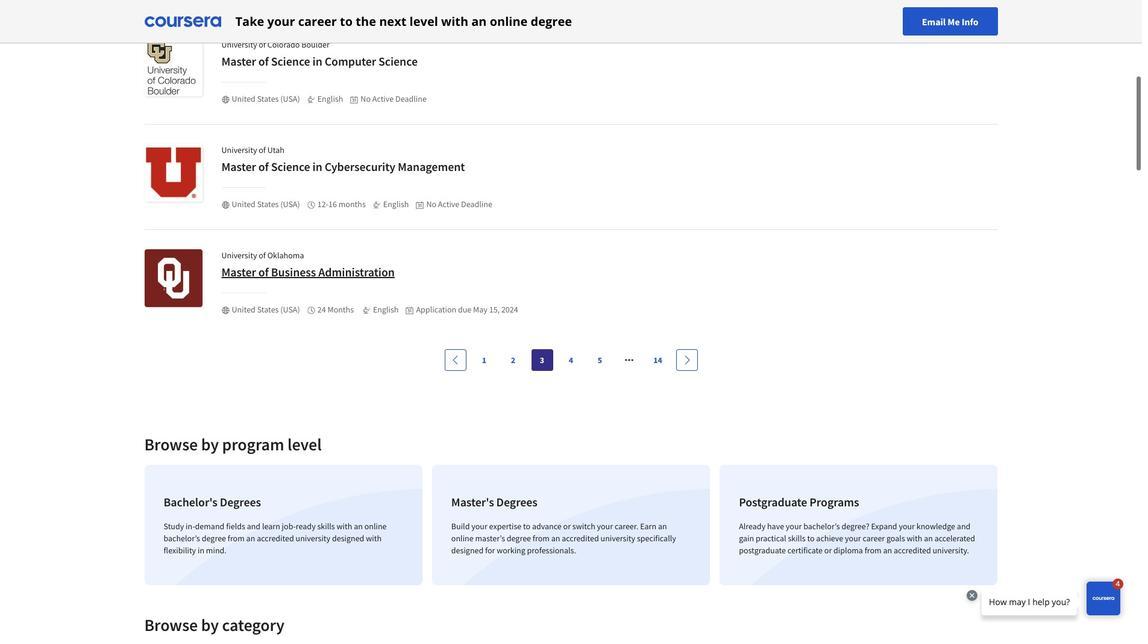 Task type: vqa. For each thing, say whether or not it's contained in the screenshot.


Task type: locate. For each thing, give the bounding box(es) containing it.
university down take
[[222, 39, 257, 49]]

master inside "university of colorado boulder master of science in computer science"
[[222, 53, 256, 68]]

browse
[[144, 434, 198, 455], [144, 614, 198, 636]]

degree inside study in-demand fields and learn job-ready skills with an online bachelor's degree from an accredited university designed with flexibility in mind.
[[202, 533, 226, 544]]

united states (usa) up oklahoma
[[232, 198, 300, 209]]

0 horizontal spatial skills
[[317, 521, 335, 532]]

1 horizontal spatial accredited
[[562, 533, 599, 544]]

1 united from the top
[[232, 93, 256, 104]]

1 vertical spatial united states (usa)
[[232, 198, 300, 209]]

degree?
[[842, 521, 870, 532]]

3 university from the top
[[222, 250, 257, 260]]

from right diploma
[[865, 545, 882, 556]]

1 horizontal spatial to
[[523, 521, 531, 532]]

1 horizontal spatial university
[[601, 533, 636, 544]]

accredited for bachelor's degrees
[[257, 533, 294, 544]]

next
[[379, 13, 407, 29]]

skills up certificate
[[788, 533, 806, 544]]

0 vertical spatial designed
[[332, 533, 364, 544]]

bachelor's inside study in-demand fields and learn job-ready skills with an online bachelor's degree from an accredited university designed with flexibility in mind.
[[164, 533, 200, 544]]

online inside study in-demand fields and learn job-ready skills with an online bachelor's degree from an accredited university designed with flexibility in mind.
[[365, 521, 387, 532]]

states for science
[[257, 198, 279, 209]]

0 horizontal spatial university
[[296, 533, 330, 544]]

level right next
[[410, 13, 438, 29]]

2 horizontal spatial accredited
[[894, 545, 931, 556]]

0 vertical spatial states
[[257, 93, 279, 104]]

2 united from the top
[[232, 198, 256, 209]]

united states (usa) for business
[[232, 304, 300, 315]]

4
[[569, 355, 573, 365]]

united states (usa) down business
[[232, 304, 300, 315]]

english for in
[[383, 198, 409, 209]]

accredited down goals
[[894, 545, 931, 556]]

0 vertical spatial no active deadline
[[361, 93, 427, 104]]

from down fields
[[228, 533, 245, 544]]

study
[[164, 521, 184, 532]]

2 vertical spatial master
[[222, 264, 256, 279]]

0 horizontal spatial deadline
[[396, 93, 427, 104]]

university down ready
[[296, 533, 330, 544]]

postgraduate programs
[[739, 494, 859, 509]]

goals
[[887, 533, 905, 544]]

0 vertical spatial master
[[222, 53, 256, 68]]

1 vertical spatial or
[[825, 545, 832, 556]]

0 horizontal spatial no
[[361, 93, 371, 104]]

2 vertical spatial in
[[198, 545, 204, 556]]

have
[[768, 521, 784, 532]]

states up utah
[[257, 93, 279, 104]]

0 horizontal spatial degrees
[[220, 494, 261, 509]]

to left advance
[[523, 521, 531, 532]]

2 vertical spatial states
[[257, 304, 279, 315]]

university inside university of utah master of science in cybersecurity management
[[222, 144, 257, 155]]

2024
[[502, 304, 518, 315]]

0 vertical spatial by
[[201, 434, 219, 455]]

(usa) left 24
[[281, 304, 300, 315]]

1 browse from the top
[[144, 434, 198, 455]]

2 browse from the top
[[144, 614, 198, 636]]

science down next
[[379, 53, 418, 68]]

skills right ready
[[317, 521, 335, 532]]

0 vertical spatial university
[[222, 39, 257, 49]]

accredited down learn
[[257, 533, 294, 544]]

from for master's degrees
[[533, 533, 550, 544]]

to left the
[[340, 13, 353, 29]]

career
[[298, 13, 337, 29], [863, 533, 885, 544]]

master inside university of utah master of science in cybersecurity management
[[222, 159, 256, 174]]

take your career to the next level with an online degree
[[235, 13, 572, 29]]

1 vertical spatial university
[[222, 144, 257, 155]]

1 horizontal spatial career
[[863, 533, 885, 544]]

your right switch on the bottom right
[[597, 521, 613, 532]]

degree for bachelor's degrees
[[202, 533, 226, 544]]

active down computer
[[372, 93, 394, 104]]

bachelor's up achieve
[[804, 521, 840, 532]]

university of colorado boulder image
[[144, 38, 202, 96]]

1 vertical spatial designed
[[451, 545, 484, 556]]

0 horizontal spatial online
[[365, 521, 387, 532]]

accredited
[[257, 533, 294, 544], [562, 533, 599, 544], [894, 545, 931, 556]]

master
[[222, 53, 256, 68], [222, 159, 256, 174], [222, 264, 256, 279]]

0 horizontal spatial active
[[372, 93, 394, 104]]

1 vertical spatial to
[[523, 521, 531, 532]]

me
[[948, 15, 960, 27]]

professionals.
[[527, 545, 576, 556]]

in
[[313, 53, 322, 68], [313, 159, 322, 174], [198, 545, 204, 556]]

14
[[654, 355, 662, 365]]

programs
[[810, 494, 859, 509]]

in up 12-
[[313, 159, 322, 174]]

0 vertical spatial deadline
[[396, 93, 427, 104]]

united states (usa)
[[232, 93, 300, 104], [232, 198, 300, 209], [232, 304, 300, 315]]

list
[[140, 460, 1003, 590]]

career up boulder
[[298, 13, 337, 29]]

0 vertical spatial in
[[313, 53, 322, 68]]

1 horizontal spatial no
[[427, 198, 437, 209]]

2 vertical spatial university
[[222, 250, 257, 260]]

certificate
[[788, 545, 823, 556]]

and left learn
[[247, 521, 261, 532]]

united
[[232, 93, 256, 104], [232, 198, 256, 209], [232, 304, 256, 315]]

english down computer
[[318, 93, 343, 104]]

from
[[228, 533, 245, 544], [533, 533, 550, 544], [865, 545, 882, 556]]

1 degrees from the left
[[220, 494, 261, 509]]

states down business
[[257, 304, 279, 315]]

2 horizontal spatial to
[[808, 533, 815, 544]]

or left switch on the bottom right
[[563, 521, 571, 532]]

0 horizontal spatial accredited
[[257, 533, 294, 544]]

your
[[267, 13, 295, 29], [472, 521, 488, 532], [597, 521, 613, 532], [786, 521, 802, 532], [899, 521, 915, 532], [845, 533, 861, 544]]

2 vertical spatial english
[[373, 304, 399, 315]]

1 vertical spatial skills
[[788, 533, 806, 544]]

3
[[540, 355, 545, 365]]

2 vertical spatial united states (usa)
[[232, 304, 300, 315]]

states up oklahoma
[[257, 198, 279, 209]]

2 degrees from the left
[[497, 494, 538, 509]]

0 vertical spatial english
[[318, 93, 343, 104]]

1 vertical spatial english
[[383, 198, 409, 209]]

university inside university of oklahoma master of business administration
[[222, 250, 257, 260]]

university.
[[933, 545, 969, 556]]

24 months
[[318, 304, 356, 315]]

1 horizontal spatial designed
[[451, 545, 484, 556]]

1 vertical spatial in
[[313, 159, 322, 174]]

united for master of science in computer science
[[232, 93, 256, 104]]

by left program
[[201, 434, 219, 455]]

2 vertical spatial to
[[808, 533, 815, 544]]

0 vertical spatial active
[[372, 93, 394, 104]]

or down achieve
[[825, 545, 832, 556]]

1 vertical spatial states
[[257, 198, 279, 209]]

science down utah
[[271, 159, 310, 174]]

0 vertical spatial united
[[232, 93, 256, 104]]

designed inside study in-demand fields and learn job-ready skills with an online bachelor's degree from an accredited university designed with flexibility in mind.
[[332, 533, 364, 544]]

active down management on the left top
[[438, 198, 460, 209]]

0 vertical spatial or
[[563, 521, 571, 532]]

by
[[201, 434, 219, 455], [201, 614, 219, 636]]

2 university from the left
[[601, 533, 636, 544]]

(usa) left 12-
[[281, 198, 300, 209]]

2 university from the top
[[222, 144, 257, 155]]

1 vertical spatial active
[[438, 198, 460, 209]]

university of oklahoma master of business administration
[[222, 250, 395, 279]]

fields
[[226, 521, 245, 532]]

email me info button
[[903, 7, 998, 36]]

management
[[398, 159, 465, 174]]

university inside study in-demand fields and learn job-ready skills with an online bachelor's degree from an accredited university designed with flexibility in mind.
[[296, 533, 330, 544]]

cybersecurity
[[325, 159, 396, 174]]

3 united states (usa) from the top
[[232, 304, 300, 315]]

1 university from the top
[[222, 39, 257, 49]]

0 horizontal spatial bachelor's
[[164, 533, 200, 544]]

(usa) up utah
[[281, 93, 300, 104]]

your down degree?
[[845, 533, 861, 544]]

and up the accelerated
[[957, 521, 971, 532]]

1 and from the left
[[247, 521, 261, 532]]

1 master from the top
[[222, 53, 256, 68]]

1 vertical spatial (usa)
[[281, 198, 300, 209]]

flexibility
[[164, 545, 196, 556]]

1 vertical spatial by
[[201, 614, 219, 636]]

3 states from the top
[[257, 304, 279, 315]]

or
[[563, 521, 571, 532], [825, 545, 832, 556]]

no active deadline down management on the left top
[[427, 198, 493, 209]]

to for advance
[[523, 521, 531, 532]]

12-16 months
[[318, 198, 366, 209]]

working
[[497, 545, 526, 556]]

1 horizontal spatial level
[[410, 13, 438, 29]]

from inside study in-demand fields and learn job-ready skills with an online bachelor's degree from an accredited university designed with flexibility in mind.
[[228, 533, 245, 544]]

2 vertical spatial online
[[451, 533, 474, 544]]

designed
[[332, 533, 364, 544], [451, 545, 484, 556]]

university left utah
[[222, 144, 257, 155]]

level
[[410, 13, 438, 29], [288, 434, 322, 455]]

no down computer
[[361, 93, 371, 104]]

2 (usa) from the top
[[281, 198, 300, 209]]

degrees up fields
[[220, 494, 261, 509]]

2 states from the top
[[257, 198, 279, 209]]

1 horizontal spatial online
[[451, 533, 474, 544]]

in down boulder
[[313, 53, 322, 68]]

degrees
[[220, 494, 261, 509], [497, 494, 538, 509]]

no active deadline
[[361, 93, 427, 104], [427, 198, 493, 209]]

2 horizontal spatial from
[[865, 545, 882, 556]]

0 horizontal spatial to
[[340, 13, 353, 29]]

1 horizontal spatial degrees
[[497, 494, 538, 509]]

1 by from the top
[[201, 434, 219, 455]]

accelerated
[[935, 533, 976, 544]]

master's
[[451, 494, 494, 509]]

university for master of science in cybersecurity management
[[222, 144, 257, 155]]

bachelor's inside already have your bachelor's degree? expand your knowledge and gain practical skills to achieve your career goals with an accelerated postgraduate certificate or diploma from an accredited university.
[[804, 521, 840, 532]]

1 states from the top
[[257, 93, 279, 104]]

university of oklahoma image
[[144, 249, 202, 307]]

to up certificate
[[808, 533, 815, 544]]

1 horizontal spatial bachelor's
[[804, 521, 840, 532]]

0 vertical spatial united states (usa)
[[232, 93, 300, 104]]

switch
[[573, 521, 596, 532]]

utah
[[268, 144, 284, 155]]

12-
[[318, 198, 329, 209]]

computer
[[325, 53, 376, 68]]

accredited inside build your expertise to advance or switch your career. earn an online master's degree from an accredited university specifically designed for working professionals.
[[562, 533, 599, 544]]

university inside build your expertise to advance or switch your career. earn an online master's degree from an accredited university specifically designed for working professionals.
[[601, 533, 636, 544]]

ready
[[296, 521, 316, 532]]

with
[[441, 13, 469, 29], [337, 521, 352, 532], [366, 533, 382, 544], [907, 533, 923, 544]]

1 vertical spatial deadline
[[461, 198, 493, 209]]

university of utah image
[[144, 143, 202, 201]]

english right months at the left of page
[[373, 304, 399, 315]]

to
[[340, 13, 353, 29], [523, 521, 531, 532], [808, 533, 815, 544]]

in inside "university of colorado boulder master of science in computer science"
[[313, 53, 322, 68]]

0 vertical spatial level
[[410, 13, 438, 29]]

from down advance
[[533, 533, 550, 544]]

online
[[490, 13, 528, 29], [365, 521, 387, 532], [451, 533, 474, 544]]

2 master from the top
[[222, 159, 256, 174]]

accredited inside already have your bachelor's degree? expand your knowledge and gain practical skills to achieve your career goals with an accelerated postgraduate certificate or diploma from an accredited university.
[[894, 545, 931, 556]]

your up master's
[[472, 521, 488, 532]]

3 master from the top
[[222, 264, 256, 279]]

master's degrees
[[451, 494, 538, 509]]

1 vertical spatial master
[[222, 159, 256, 174]]

bachelor's
[[804, 521, 840, 532], [164, 533, 200, 544]]

0 vertical spatial (usa)
[[281, 93, 300, 104]]

1 vertical spatial bachelor's
[[164, 533, 200, 544]]

to inside build your expertise to advance or switch your career. earn an online master's degree from an accredited university specifically designed for working professionals.
[[523, 521, 531, 532]]

email me info
[[922, 15, 979, 27]]

browse by program level
[[144, 434, 322, 455]]

deadline
[[396, 93, 427, 104], [461, 198, 493, 209]]

english right months
[[383, 198, 409, 209]]

accredited inside study in-demand fields and learn job-ready skills with an online bachelor's degree from an accredited university designed with flexibility in mind.
[[257, 533, 294, 544]]

0 vertical spatial career
[[298, 13, 337, 29]]

2 vertical spatial (usa)
[[281, 304, 300, 315]]

0 vertical spatial bachelor's
[[804, 521, 840, 532]]

1 vertical spatial no active deadline
[[427, 198, 493, 209]]

and inside study in-demand fields and learn job-ready skills with an online bachelor's degree from an accredited university designed with flexibility in mind.
[[247, 521, 261, 532]]

master inside university of oklahoma master of business administration
[[222, 264, 256, 279]]

0 vertical spatial skills
[[317, 521, 335, 532]]

1 united states (usa) from the top
[[232, 93, 300, 104]]

in left 'mind.'
[[198, 545, 204, 556]]

english
[[318, 93, 343, 104], [383, 198, 409, 209], [373, 304, 399, 315]]

career down expand
[[863, 533, 885, 544]]

bachelor's up the "flexibility"
[[164, 533, 200, 544]]

university left oklahoma
[[222, 250, 257, 260]]

of
[[259, 39, 266, 49], [258, 53, 269, 68], [259, 144, 266, 155], [258, 159, 269, 174], [259, 250, 266, 260], [258, 264, 269, 279]]

no down management on the left top
[[427, 198, 437, 209]]

no active deadline down computer
[[361, 93, 427, 104]]

level right program
[[288, 434, 322, 455]]

2 and from the left
[[957, 521, 971, 532]]

1 horizontal spatial from
[[533, 533, 550, 544]]

5 button
[[589, 349, 611, 371]]

1 vertical spatial career
[[863, 533, 885, 544]]

0 horizontal spatial level
[[288, 434, 322, 455]]

skills inside already have your bachelor's degree? expand your knowledge and gain practical skills to achieve your career goals with an accelerated postgraduate certificate or diploma from an accredited university.
[[788, 533, 806, 544]]

online inside build your expertise to advance or switch your career. earn an online master's degree from an accredited university specifically designed for working professionals.
[[451, 533, 474, 544]]

0 horizontal spatial from
[[228, 533, 245, 544]]

24
[[318, 304, 326, 315]]

university for master's degrees
[[601, 533, 636, 544]]

1 horizontal spatial skills
[[788, 533, 806, 544]]

2 vertical spatial united
[[232, 304, 256, 315]]

1 horizontal spatial active
[[438, 198, 460, 209]]

master for master of business administration
[[222, 264, 256, 279]]

1 vertical spatial browse
[[144, 614, 198, 636]]

1 (usa) from the top
[[281, 93, 300, 104]]

degrees up expertise
[[497, 494, 538, 509]]

united states (usa) up utah
[[232, 93, 300, 104]]

online for bachelor's degrees
[[365, 521, 387, 532]]

0 vertical spatial to
[[340, 13, 353, 29]]

accredited down switch on the bottom right
[[562, 533, 599, 544]]

1 vertical spatial united
[[232, 198, 256, 209]]

0 horizontal spatial and
[[247, 521, 261, 532]]

3 united from the top
[[232, 304, 256, 315]]

from inside build your expertise to advance or switch your career. earn an online master's degree from an accredited university specifically designed for working professionals.
[[533, 533, 550, 544]]

of left colorado
[[259, 39, 266, 49]]

university inside "university of colorado boulder master of science in computer science"
[[222, 39, 257, 49]]

1 horizontal spatial and
[[957, 521, 971, 532]]

1 horizontal spatial or
[[825, 545, 832, 556]]

0 vertical spatial browse
[[144, 434, 198, 455]]

from inside already have your bachelor's degree? expand your knowledge and gain practical skills to achieve your career goals with an accelerated postgraduate certificate or diploma from an accredited university.
[[865, 545, 882, 556]]

1 vertical spatial level
[[288, 434, 322, 455]]

specifically
[[637, 533, 676, 544]]

0 vertical spatial online
[[490, 13, 528, 29]]

skills
[[317, 521, 335, 532], [788, 533, 806, 544]]

career inside already have your bachelor's degree? expand your knowledge and gain practical skills to achieve your career goals with an accelerated postgraduate certificate or diploma from an accredited university.
[[863, 533, 885, 544]]

0 vertical spatial no
[[361, 93, 371, 104]]

2 by from the top
[[201, 614, 219, 636]]

degree inside build your expertise to advance or switch your career. earn an online master's degree from an accredited university specifically designed for working professionals.
[[507, 533, 531, 544]]

(usa)
[[281, 93, 300, 104], [281, 198, 300, 209], [281, 304, 300, 315]]

go to previous page image
[[451, 355, 460, 365]]

university
[[296, 533, 330, 544], [601, 533, 636, 544]]

0 horizontal spatial or
[[563, 521, 571, 532]]

application due may 15, 2024
[[416, 304, 518, 315]]

mind.
[[206, 545, 227, 556]]

14 button
[[647, 349, 669, 371]]

1 university from the left
[[296, 533, 330, 544]]

university down career.
[[601, 533, 636, 544]]

to inside already have your bachelor's degree? expand your knowledge and gain practical skills to achieve your career goals with an accelerated postgraduate certificate or diploma from an accredited university.
[[808, 533, 815, 544]]

by left 'category'
[[201, 614, 219, 636]]

no
[[361, 93, 371, 104], [427, 198, 437, 209]]

2 united states (usa) from the top
[[232, 198, 300, 209]]

1 vertical spatial online
[[365, 521, 387, 532]]

0 horizontal spatial designed
[[332, 533, 364, 544]]



Task type: describe. For each thing, give the bounding box(es) containing it.
program
[[222, 434, 284, 455]]

postgraduate
[[739, 494, 808, 509]]

university for master of business administration
[[222, 250, 257, 260]]

months
[[328, 304, 354, 315]]

united for master of business administration
[[232, 304, 256, 315]]

university for bachelor's degrees
[[296, 533, 330, 544]]

university of utah master of science in cybersecurity management
[[222, 144, 465, 174]]

achieve
[[817, 533, 844, 544]]

already
[[739, 521, 766, 532]]

oklahoma
[[268, 250, 304, 260]]

practical
[[756, 533, 787, 544]]

master for master of science in cybersecurity management
[[222, 159, 256, 174]]

master's
[[475, 533, 505, 544]]

colorado
[[268, 39, 300, 49]]

1 horizontal spatial deadline
[[461, 198, 493, 209]]

united for master of science in cybersecurity management
[[232, 198, 256, 209]]

gain
[[739, 533, 754, 544]]

your up goals
[[899, 521, 915, 532]]

english for administration
[[373, 304, 399, 315]]

info
[[962, 15, 979, 27]]

months
[[339, 198, 366, 209]]

0 horizontal spatial career
[[298, 13, 337, 29]]

science down colorado
[[271, 53, 310, 68]]

demand
[[195, 521, 225, 532]]

online for master's degrees
[[451, 533, 474, 544]]

accredited for master's degrees
[[562, 533, 599, 544]]

designed inside build your expertise to advance or switch your career. earn an online master's degree from an accredited university specifically designed for working professionals.
[[451, 545, 484, 556]]

browse for browse by category
[[144, 614, 198, 636]]

4 button
[[560, 349, 582, 371]]

with inside already have your bachelor's degree? expand your knowledge and gain practical skills to achieve your career goals with an accelerated postgraduate certificate or diploma from an accredited university.
[[907, 533, 923, 544]]

coursera image
[[144, 12, 221, 31]]

university for master of science in computer science
[[222, 39, 257, 49]]

build
[[451, 521, 470, 532]]

in inside university of utah master of science in cybersecurity management
[[313, 159, 322, 174]]

3 button
[[531, 349, 553, 371]]

in inside study in-demand fields and learn job-ready skills with an online bachelor's degree from an accredited university designed with flexibility in mind.
[[198, 545, 204, 556]]

earn
[[640, 521, 657, 532]]

1 vertical spatial no
[[427, 198, 437, 209]]

science inside university of utah master of science in cybersecurity management
[[271, 159, 310, 174]]

of left utah
[[259, 144, 266, 155]]

list containing bachelor's degrees
[[140, 460, 1003, 590]]

states for business
[[257, 304, 279, 315]]

1
[[482, 355, 487, 365]]

5
[[598, 355, 602, 365]]

degrees for bachelor's degrees
[[220, 494, 261, 509]]

boulder
[[302, 39, 330, 49]]

may
[[473, 304, 488, 315]]

15,
[[489, 304, 500, 315]]

to for the
[[340, 13, 353, 29]]

united states (usa) for science
[[232, 198, 300, 209]]

due
[[458, 304, 472, 315]]

16
[[329, 198, 337, 209]]

your up colorado
[[267, 13, 295, 29]]

bachelor's degrees
[[164, 494, 261, 509]]

(usa) for cybersecurity
[[281, 198, 300, 209]]

for
[[485, 545, 495, 556]]

in-
[[186, 521, 195, 532]]

and inside already have your bachelor's degree? expand your knowledge and gain practical skills to achieve your career goals with an accelerated postgraduate certificate or diploma from an accredited university.
[[957, 521, 971, 532]]

by for category
[[201, 614, 219, 636]]

(usa) for in
[[281, 93, 300, 104]]

degree for master's degrees
[[507, 533, 531, 544]]

of down utah
[[258, 159, 269, 174]]

diploma
[[834, 545, 863, 556]]

1 button
[[474, 349, 495, 371]]

university of colorado boulder master of science in computer science
[[222, 39, 418, 68]]

the
[[356, 13, 376, 29]]

build your expertise to advance or switch your career. earn an online master's degree from an accredited university specifically designed for working professionals.
[[451, 521, 676, 556]]

postgraduate
[[739, 545, 786, 556]]

your right have
[[786, 521, 802, 532]]

united states (usa) for of
[[232, 93, 300, 104]]

hidden pages image
[[624, 355, 634, 365]]

skills inside study in-demand fields and learn job-ready skills with an online bachelor's degree from an accredited university designed with flexibility in mind.
[[317, 521, 335, 532]]

application
[[416, 304, 457, 315]]

states for of
[[257, 93, 279, 104]]

3 (usa) from the top
[[281, 304, 300, 315]]

or inside build your expertise to advance or switch your career. earn an online master's degree from an accredited university specifically designed for working professionals.
[[563, 521, 571, 532]]

job-
[[282, 521, 296, 532]]

study in-demand fields and learn job-ready skills with an online bachelor's degree from an accredited university designed with flexibility in mind.
[[164, 521, 387, 556]]

degrees for master's degrees
[[497, 494, 538, 509]]

career.
[[615, 521, 639, 532]]

advance
[[532, 521, 562, 532]]

browse by category
[[144, 614, 285, 636]]

expertise
[[489, 521, 522, 532]]

2 horizontal spatial online
[[490, 13, 528, 29]]

2
[[511, 355, 516, 365]]

of down oklahoma
[[258, 264, 269, 279]]

of down colorado
[[258, 53, 269, 68]]

go to next page image
[[682, 355, 692, 365]]

by for program
[[201, 434, 219, 455]]

business
[[271, 264, 316, 279]]

2 button
[[503, 349, 524, 371]]

of left oklahoma
[[259, 250, 266, 260]]

browse for browse by program level
[[144, 434, 198, 455]]

or inside already have your bachelor's degree? expand your knowledge and gain practical skills to achieve your career goals with an accelerated postgraduate certificate or diploma from an accredited university.
[[825, 545, 832, 556]]

category
[[222, 614, 285, 636]]

administration
[[319, 264, 395, 279]]

email
[[922, 15, 946, 27]]

bachelor's
[[164, 494, 218, 509]]

expand
[[871, 521, 898, 532]]

knowledge
[[917, 521, 956, 532]]

from for bachelor's degrees
[[228, 533, 245, 544]]

already have your bachelor's degree? expand your knowledge and gain practical skills to achieve your career goals with an accelerated postgraduate certificate or diploma from an accredited university.
[[739, 521, 976, 556]]

take
[[235, 13, 264, 29]]

learn
[[262, 521, 280, 532]]



